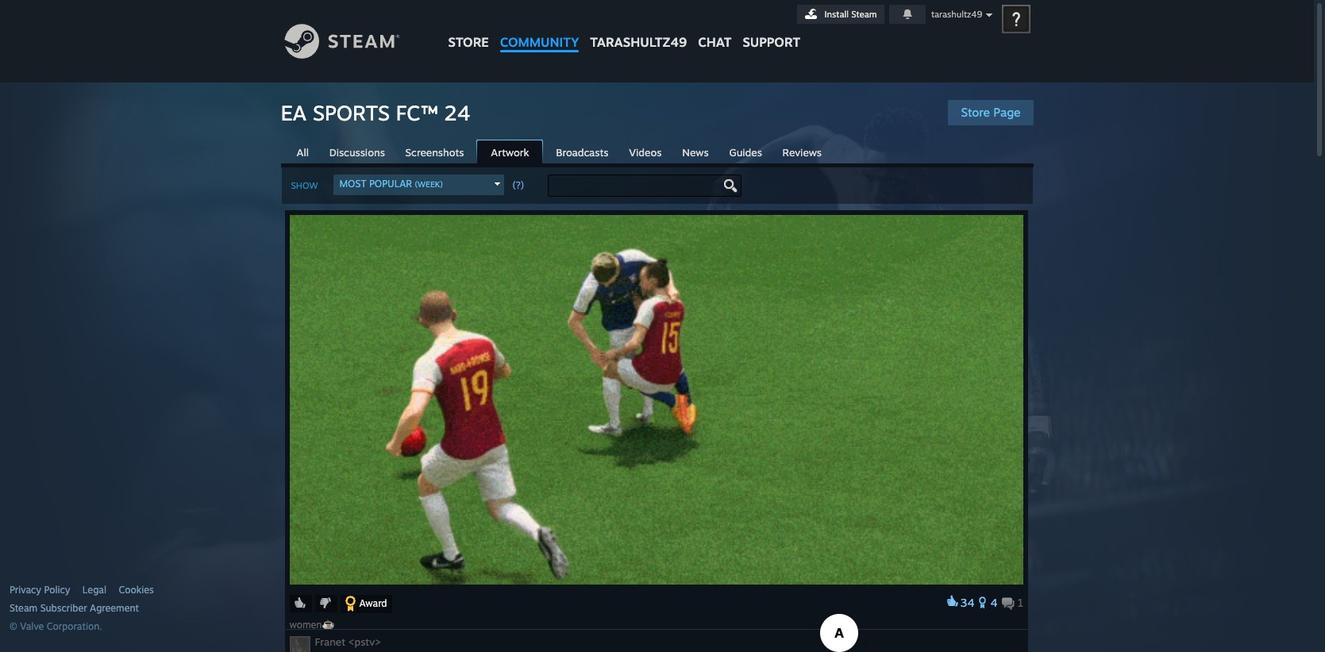 Task type: vqa. For each thing, say whether or not it's contained in the screenshot.
(Week)
yes



Task type: describe. For each thing, give the bounding box(es) containing it.
screenshots link
[[398, 141, 472, 163]]

install steam link
[[797, 5, 885, 24]]

<pstv>
[[349, 636, 381, 649]]

legal link
[[83, 585, 106, 597]]

women☕️
[[290, 620, 337, 632]]

videos
[[629, 146, 662, 159]]

(week)
[[415, 180, 443, 189]]

store page link
[[949, 100, 1034, 126]]

steam subscriber agreement link
[[10, 603, 277, 616]]

legal
[[83, 585, 106, 597]]

page
[[994, 105, 1021, 120]]

broadcasts
[[556, 146, 609, 159]]

1
[[1018, 597, 1024, 610]]

tarashultz49 link
[[585, 0, 693, 58]]

store link
[[443, 0, 495, 58]]

cookies link
[[119, 585, 154, 597]]

install
[[825, 9, 849, 20]]

support link
[[738, 0, 806, 54]]

24
[[444, 100, 471, 126]]

1 horizontal spatial artwork
[[491, 146, 529, 159]]

4
[[991, 597, 998, 610]]

franet
[[315, 636, 346, 649]]

policy
[[44, 585, 70, 597]]

franet <pstv>
[[315, 636, 381, 649]]

fc™
[[396, 100, 438, 126]]

store
[[448, 34, 489, 50]]

steam for cookies steam subscriber agreement © valve corporation.
[[10, 603, 38, 615]]

artwork link
[[477, 140, 544, 165]]

ea sports fc™ 24
[[281, 100, 471, 126]]

install steam
[[825, 9, 877, 20]]

screenshots
[[406, 146, 464, 159]]

0 horizontal spatial tarashultz49
[[590, 34, 687, 50]]

corporation.
[[47, 621, 102, 633]]

34
[[961, 597, 975, 610]]

support
[[743, 34, 801, 50]]



Task type: locate. For each thing, give the bounding box(es) containing it.
0 vertical spatial artwork
[[491, 146, 529, 159]]

guides
[[730, 146, 762, 159]]

news
[[683, 146, 709, 159]]

broadcasts link
[[548, 141, 617, 163]]

1 horizontal spatial steam
[[852, 9, 877, 20]]

news link
[[675, 141, 717, 163]]

guides link
[[722, 141, 770, 163]]

(?)
[[513, 180, 524, 191]]

community link
[[495, 0, 585, 58]]

subscriber
[[40, 603, 87, 615]]

community
[[500, 34, 579, 50]]

all
[[297, 146, 309, 159]]

all link
[[289, 141, 317, 163]]

steam
[[852, 9, 877, 20], [10, 603, 38, 615]]

steam for install steam
[[852, 9, 877, 20]]

valve
[[20, 621, 44, 633]]

reviews
[[783, 146, 822, 159]]

1 vertical spatial tarashultz49
[[590, 34, 687, 50]]

agreement
[[90, 603, 139, 615]]

show
[[291, 180, 318, 191]]

steam inside cookies steam subscriber agreement © valve corporation.
[[10, 603, 38, 615]]

cookies steam subscriber agreement © valve corporation.
[[10, 585, 154, 633]]

1 vertical spatial steam
[[10, 603, 38, 615]]

privacy
[[10, 585, 41, 597]]

0 horizontal spatial steam
[[10, 603, 38, 615]]

cookies
[[119, 585, 154, 597]]

privacy policy link
[[10, 585, 70, 597]]

steam right the install
[[852, 9, 877, 20]]

privacy policy
[[10, 585, 70, 597]]

discussions link
[[321, 141, 393, 163]]

0 horizontal spatial artwork
[[297, 223, 346, 239]]

chat link
[[693, 0, 738, 54]]

0 vertical spatial tarashultz49
[[932, 9, 983, 20]]

most popular (week)
[[340, 178, 443, 190]]

reviews link
[[775, 141, 830, 163]]

videos link
[[621, 141, 670, 163]]

most
[[340, 178, 367, 190]]

sports
[[313, 100, 390, 126]]

artwork
[[491, 146, 529, 159], [297, 223, 346, 239]]

1 vertical spatial artwork
[[297, 223, 346, 239]]

popular
[[369, 178, 412, 190]]

None text field
[[548, 175, 742, 197]]

discussions
[[329, 146, 385, 159]]

award link
[[340, 596, 392, 614]]

steam down privacy
[[10, 603, 38, 615]]

franet <pstv> link
[[315, 636, 381, 649]]

chat
[[698, 34, 732, 50]]

©
[[10, 621, 17, 633]]

0 vertical spatial steam
[[852, 9, 877, 20]]

ea
[[281, 100, 307, 126]]

artwork down show
[[297, 223, 346, 239]]

tarashultz49
[[932, 9, 983, 20], [590, 34, 687, 50]]

artwork up (?)
[[491, 146, 529, 159]]

store
[[961, 105, 991, 120]]

1 horizontal spatial tarashultz49
[[932, 9, 983, 20]]

award
[[360, 598, 387, 610]]

store page
[[961, 105, 1021, 120]]



